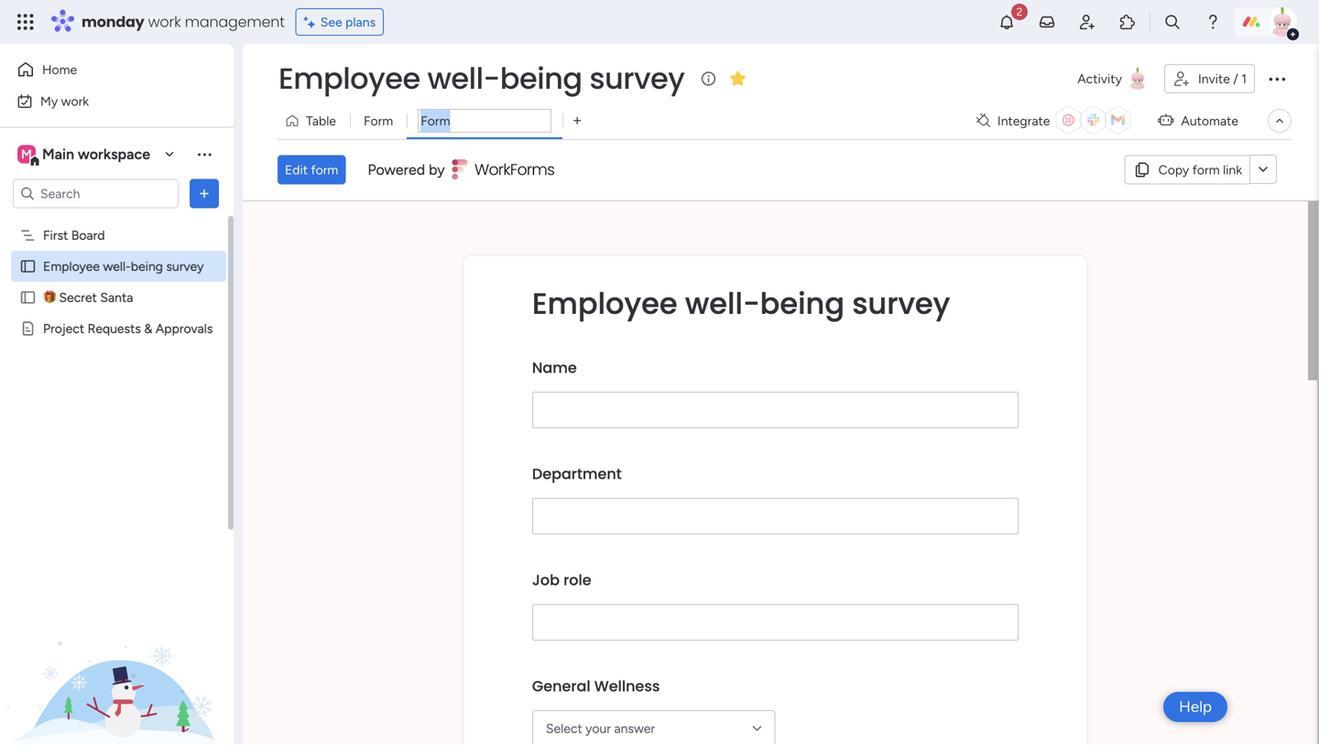 Task type: locate. For each thing, give the bounding box(es) containing it.
well-
[[427, 58, 500, 99], [103, 259, 131, 274], [685, 283, 760, 324]]

home button
[[11, 55, 197, 84]]

1 vertical spatial survey
[[166, 259, 204, 274]]

inbox image
[[1038, 13, 1056, 31]]

department
[[532, 464, 622, 484]]

invite / 1 button
[[1165, 64, 1255, 93]]

autopilot image
[[1159, 108, 1174, 132]]

1 name group from the top
[[532, 344, 1019, 451]]

workspace image
[[17, 144, 36, 164]]

0 horizontal spatial work
[[61, 93, 89, 109]]

1 horizontal spatial well-
[[427, 58, 500, 99]]

invite members image
[[1078, 13, 1097, 31]]

automate
[[1181, 113, 1239, 129]]

work inside button
[[61, 93, 89, 109]]

form button
[[350, 106, 407, 136]]

form for copy
[[1193, 162, 1220, 178]]

2 vertical spatial well-
[[685, 283, 760, 324]]

employee down first board
[[43, 259, 100, 274]]

2 vertical spatial being
[[760, 283, 845, 324]]

collapse board header image
[[1273, 114, 1287, 128]]

2 image
[[1012, 1, 1028, 22]]

name group containing department
[[532, 451, 1019, 557]]

2 name group from the top
[[532, 451, 1019, 557]]

my
[[40, 93, 58, 109]]

employee up 'name'
[[532, 283, 678, 324]]

employee up table
[[279, 58, 420, 99]]

home
[[42, 62, 77, 77]]

0 horizontal spatial being
[[131, 259, 163, 274]]

first
[[43, 228, 68, 243]]

being
[[500, 58, 582, 99], [131, 259, 163, 274], [760, 283, 845, 324]]

work
[[148, 11, 181, 32], [61, 93, 89, 109]]

1
[[1242, 71, 1247, 87]]

/
[[1234, 71, 1239, 87]]

0 vertical spatial survey
[[590, 58, 685, 99]]

🎁 secret santa
[[43, 290, 133, 306]]

m
[[21, 147, 32, 162]]

employee well-being survey inside list box
[[43, 259, 204, 274]]

4 name group from the top
[[532, 663, 1019, 745]]

name group containing job role
[[532, 557, 1019, 663]]

by
[[429, 161, 445, 179]]

form left link
[[1193, 162, 1220, 178]]

option
[[0, 219, 234, 223]]

&
[[144, 321, 152, 337]]

powered
[[368, 161, 425, 179]]

1 horizontal spatial work
[[148, 11, 181, 32]]

see plans button
[[296, 8, 384, 36]]

work for my
[[61, 93, 89, 109]]

form for edit
[[311, 162, 338, 178]]

name group
[[532, 344, 1019, 451], [532, 451, 1019, 557], [532, 557, 1019, 663], [532, 663, 1019, 745]]

being inside list box
[[131, 259, 163, 274]]

edit form button
[[278, 155, 346, 185]]

job
[[532, 570, 560, 591]]

dapulse integrations image
[[977, 114, 990, 128]]

Job role field
[[532, 605, 1019, 641]]

1 vertical spatial employee well-being survey
[[43, 259, 204, 274]]

1 form from the left
[[1193, 162, 1220, 178]]

management
[[185, 11, 285, 32]]

main workspace
[[42, 146, 150, 163]]

select your answer
[[546, 721, 655, 737]]

monday work management
[[82, 11, 285, 32]]

2 horizontal spatial employee
[[532, 283, 678, 324]]

activity button
[[1070, 64, 1157, 93]]

2 horizontal spatial survey
[[852, 283, 950, 324]]

list box
[[0, 216, 234, 592]]

None field
[[418, 109, 552, 133]]

1 horizontal spatial form
[[1193, 162, 1220, 178]]

well- inside form form
[[685, 283, 760, 324]]

1 vertical spatial well-
[[103, 259, 131, 274]]

employee
[[279, 58, 420, 99], [43, 259, 100, 274], [532, 283, 678, 324]]

my work button
[[11, 87, 197, 116]]

see
[[320, 14, 342, 30]]

form
[[1193, 162, 1220, 178], [311, 162, 338, 178]]

plans
[[345, 14, 376, 30]]

board
[[71, 228, 105, 243]]

2 vertical spatial survey
[[852, 283, 950, 324]]

survey inside form form
[[852, 283, 950, 324]]

1 vertical spatial employee
[[43, 259, 100, 274]]

apps image
[[1119, 13, 1137, 31]]

help button
[[1164, 693, 1228, 723]]

work right monday
[[148, 11, 181, 32]]

0 horizontal spatial employee
[[43, 259, 100, 274]]

form right edit
[[311, 162, 338, 178]]

invite / 1
[[1198, 71, 1247, 87]]

add view image
[[574, 114, 581, 128]]

1 horizontal spatial survey
[[590, 58, 685, 99]]

name
[[532, 358, 577, 378]]

survey
[[590, 58, 685, 99], [166, 259, 204, 274], [852, 283, 950, 324]]

Search in workspace field
[[38, 183, 153, 204]]

link
[[1223, 162, 1242, 178]]

0 horizontal spatial well-
[[103, 259, 131, 274]]

select product image
[[16, 13, 35, 31]]

general
[[532, 676, 591, 697]]

3 name group from the top
[[532, 557, 1019, 663]]

2 vertical spatial employee well-being survey
[[532, 283, 950, 324]]

options image
[[195, 185, 213, 203]]

form form
[[243, 201, 1318, 745]]

2 horizontal spatial well-
[[685, 283, 760, 324]]

0 vertical spatial work
[[148, 11, 181, 32]]

1 vertical spatial work
[[61, 93, 89, 109]]

0 horizontal spatial form
[[311, 162, 338, 178]]

2 horizontal spatial being
[[760, 283, 845, 324]]

0 vertical spatial employee
[[279, 58, 420, 99]]

work right my
[[61, 93, 89, 109]]

0 vertical spatial employee well-being survey
[[279, 58, 685, 99]]

employee well-being survey
[[279, 58, 685, 99], [43, 259, 204, 274], [532, 283, 950, 324]]

1 horizontal spatial being
[[500, 58, 582, 99]]

🎁
[[43, 290, 56, 306]]

public board image
[[19, 289, 37, 306]]

0 horizontal spatial survey
[[166, 259, 204, 274]]

2 vertical spatial employee
[[532, 283, 678, 324]]

invite
[[1198, 71, 1230, 87]]

1 vertical spatial being
[[131, 259, 163, 274]]

2 form from the left
[[311, 162, 338, 178]]



Task type: vqa. For each thing, say whether or not it's contained in the screenshot.
SHOW BOARD DESCRIPTION ICON
yes



Task type: describe. For each thing, give the bounding box(es) containing it.
work for monday
[[148, 11, 181, 32]]

workspace selection element
[[17, 143, 153, 167]]

notifications image
[[998, 13, 1016, 31]]

lottie animation image
[[0, 560, 234, 745]]

help
[[1179, 698, 1212, 717]]

survey inside list box
[[166, 259, 204, 274]]

integrate
[[998, 113, 1050, 129]]

table
[[306, 113, 336, 129]]

workspace options image
[[195, 145, 213, 163]]

being inside form form
[[760, 283, 845, 324]]

options image
[[1266, 68, 1288, 90]]

table button
[[278, 106, 350, 136]]

activity
[[1078, 71, 1122, 87]]

0 vertical spatial well-
[[427, 58, 500, 99]]

general wellness
[[532, 676, 660, 697]]

public board image
[[19, 258, 37, 275]]

approvals
[[156, 321, 213, 337]]

Department field
[[532, 498, 1019, 535]]

1 horizontal spatial employee
[[279, 58, 420, 99]]

santa
[[100, 290, 133, 306]]

name group containing general wellness
[[532, 663, 1019, 745]]

workforms logo image
[[452, 155, 556, 185]]

search everything image
[[1164, 13, 1182, 31]]

ruby anderson image
[[1268, 7, 1297, 37]]

list box containing first board
[[0, 216, 234, 592]]

show board description image
[[698, 70, 720, 88]]

form
[[364, 113, 393, 129]]

secret
[[59, 290, 97, 306]]

first board
[[43, 228, 105, 243]]

employee well-being survey inside form form
[[532, 283, 950, 324]]

main
[[42, 146, 74, 163]]

monday
[[82, 11, 144, 32]]

help image
[[1204, 13, 1222, 31]]

answer
[[614, 721, 655, 737]]

edit
[[285, 162, 308, 178]]

edit form
[[285, 162, 338, 178]]

wellness
[[594, 676, 660, 697]]

my work
[[40, 93, 89, 109]]

copy form link
[[1159, 162, 1242, 178]]

employee inside form form
[[532, 283, 678, 324]]

requests
[[88, 321, 141, 337]]

powered by
[[368, 161, 445, 179]]

role
[[564, 570, 592, 591]]

lottie animation element
[[0, 560, 234, 745]]

see plans
[[320, 14, 376, 30]]

Employee well-being survey field
[[274, 58, 689, 99]]

copy form link button
[[1125, 155, 1250, 184]]

employee inside list box
[[43, 259, 100, 274]]

copy
[[1159, 162, 1190, 178]]

remove from favorites image
[[729, 69, 747, 88]]

well- inside list box
[[103, 259, 131, 274]]

job role
[[532, 570, 592, 591]]

workspace
[[78, 146, 150, 163]]

your
[[586, 721, 611, 737]]

name group containing name
[[532, 344, 1019, 451]]

0 vertical spatial being
[[500, 58, 582, 99]]

select
[[546, 721, 583, 737]]

project requests & approvals
[[43, 321, 213, 337]]

Name field
[[532, 392, 1019, 429]]

project
[[43, 321, 84, 337]]



